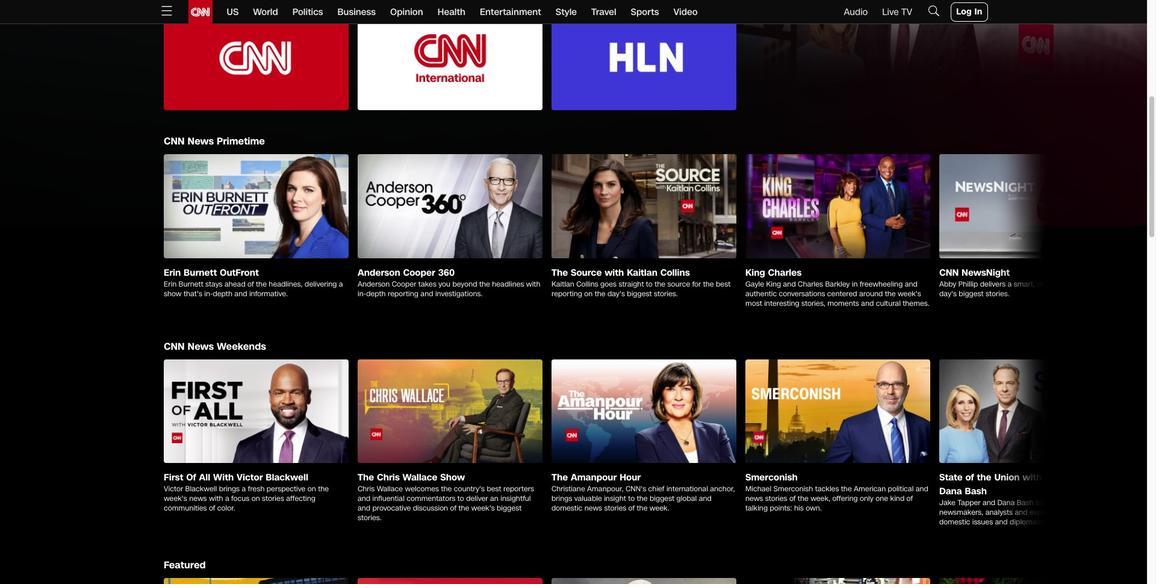 Task type: locate. For each thing, give the bounding box(es) containing it.
brings
[[219, 484, 240, 494], [552, 494, 572, 504]]

interesting
[[764, 299, 800, 308]]

1 horizontal spatial day's
[[940, 289, 957, 299]]

collins up source
[[661, 267, 690, 279]]

week's right "around"
[[898, 289, 921, 299]]

0 horizontal spatial stories
[[262, 494, 284, 504]]

king
[[746, 267, 765, 279], [766, 279, 781, 289]]

charles up 'conversations'
[[768, 267, 802, 279]]

1 vertical spatial cnn
[[940, 267, 959, 279]]

1 horizontal spatial reporting
[[552, 289, 582, 299]]

victor up the fresh
[[237, 472, 263, 484]]

1 day's from the left
[[608, 289, 625, 299]]

to
[[646, 279, 653, 289], [1092, 279, 1099, 289], [458, 494, 464, 504], [628, 494, 635, 504], [1057, 508, 1063, 518]]

state of the union with jake tapper and dana bash jake tapper and dana bash bring together major newsmakers, analysts and experts to tackle pressing domestic issues and diplomacy on the global stage.
[[940, 472, 1119, 527]]

1 horizontal spatial jake
[[1045, 472, 1066, 484]]

one
[[876, 494, 888, 504]]

to inside the chris wallace show chris wallace welcomes the country's best reporters and influential commentators to deliver an insightful and provocative discussion of the week's biggest stories.
[[458, 494, 464, 504]]

news down all
[[189, 494, 207, 504]]

the inside the first of all with victor blackwell victor blackwell brings a fresh perspective on the week's news with a focus on stories affecting communities of color.
[[318, 484, 329, 494]]

source
[[668, 279, 690, 289]]

on down bring
[[1047, 518, 1055, 527]]

with inside "anderson cooper 360 anderson cooper takes you beyond the headlines with in-depth reporting and investigations."
[[526, 279, 541, 289]]

charles
[[768, 267, 802, 279], [798, 279, 823, 289]]

0 vertical spatial tapper
[[1069, 472, 1099, 484]]

the up christiane
[[552, 472, 568, 484]]

0 vertical spatial dana
[[940, 486, 962, 498]]

360
[[438, 267, 455, 279]]

erin
[[164, 267, 181, 279], [164, 279, 177, 289]]

politics link
[[293, 0, 323, 24]]

the left week, on the right of page
[[798, 494, 809, 504]]

0 horizontal spatial dana
[[940, 486, 962, 498]]

cnn newsnight abby phillip delivers a smart, sharp approach to the day's biggest stories.
[[940, 267, 1112, 299]]

the right approach
[[1101, 279, 1112, 289]]

1 horizontal spatial global
[[1070, 518, 1090, 527]]

stories inside smerconish michael smerconish tackles the american political and news stories of the week, offering only one kind of talking points: his own.
[[765, 494, 787, 504]]

1 horizontal spatial dana
[[998, 498, 1015, 508]]

of inside erin burnett outfront erin burnett stays ahead of the headlines, delivering a show that's in-depth and informative.
[[248, 279, 254, 289]]

week's down first
[[164, 494, 187, 504]]

wallace up provocative
[[377, 484, 403, 494]]

erin up show
[[164, 267, 181, 279]]

the left headlines,
[[256, 279, 267, 289]]

0 vertical spatial anderson
[[358, 267, 400, 279]]

brings down with at the bottom left
[[219, 484, 240, 494]]

stories down smerconish
[[765, 494, 787, 504]]

1 vertical spatial erin
[[164, 279, 177, 289]]

best
[[716, 279, 731, 289], [487, 484, 501, 494]]

audio link
[[844, 6, 868, 18]]

0 vertical spatial global
[[677, 494, 697, 504]]

the right "around"
[[885, 289, 896, 299]]

1 horizontal spatial brings
[[552, 494, 572, 504]]

primetime
[[217, 134, 265, 148]]

1 horizontal spatial bash
[[1017, 498, 1034, 508]]

the inside the source with kaitlan collins kaitlan collins goes straight to the source for the best reporting on the day's biggest stories.
[[552, 267, 568, 279]]

stories. inside cnn newsnight abby phillip delivers a smart, sharp approach to the day's biggest stories.
[[986, 289, 1010, 299]]

sports link
[[631, 0, 659, 24]]

cnn for cnn news primetime
[[164, 134, 185, 148]]

and inside smerconish michael smerconish tackles the american political and news stories of the week, offering only one kind of talking points: his own.
[[916, 484, 929, 494]]

blackwell
[[266, 472, 308, 484], [185, 484, 217, 494]]

depth left the takes
[[366, 289, 386, 299]]

global right the week.
[[677, 494, 697, 504]]

with right "headlines"
[[526, 279, 541, 289]]

reporting inside "anderson cooper 360 anderson cooper takes you beyond the headlines with in-depth reporting and investigations."
[[388, 289, 419, 299]]

title 2418916, cut r16x9 cut type default image
[[164, 578, 349, 584]]

charles up stories,
[[798, 279, 823, 289]]

0 vertical spatial jake
[[1045, 472, 1066, 484]]

log
[[956, 6, 972, 17]]

1 vertical spatial burnett
[[179, 279, 203, 289]]

cnn news primetime
[[164, 134, 265, 148]]

1 horizontal spatial depth
[[366, 289, 386, 299]]

communities
[[164, 504, 207, 513]]

in
[[975, 6, 983, 17]]

title 2444792, cut r16x9 cut type default image
[[940, 154, 1124, 258]]

weekends
[[217, 339, 266, 353]]

straight
[[619, 279, 644, 289]]

of
[[248, 279, 254, 289], [966, 472, 974, 484], [790, 494, 796, 504], [907, 494, 913, 504], [209, 504, 215, 513], [450, 504, 457, 513], [629, 504, 635, 513]]

to right straight
[[646, 279, 653, 289]]

the left source
[[552, 267, 568, 279]]

stories. left "for"
[[654, 289, 678, 299]]

and inside the amanpour hour christiane amanpour, cnn's chief international anchor, brings valuable insight to the biggest global and domestic news stories of the week.
[[699, 494, 712, 504]]

newsnight
[[962, 267, 1010, 279]]

of right state at bottom right
[[966, 472, 974, 484]]

domestic
[[552, 504, 583, 513], [940, 518, 970, 527]]

a left the fresh
[[242, 484, 246, 494]]

bash up newsmakers,
[[965, 486, 987, 498]]

0 horizontal spatial depth
[[213, 289, 232, 299]]

news left weekends
[[188, 339, 214, 353]]

jake
[[1045, 472, 1066, 484], [940, 498, 956, 508]]

2 horizontal spatial week's
[[898, 289, 921, 299]]

to left deliver at the left
[[458, 494, 464, 504]]

cnn
[[164, 134, 185, 148], [940, 267, 959, 279], [164, 339, 185, 353]]

of right discussion
[[450, 504, 457, 513]]

1 erin from the top
[[164, 267, 181, 279]]

day's inside cnn newsnight abby phillip delivers a smart, sharp approach to the day's biggest stories.
[[940, 289, 957, 299]]

insightful
[[501, 494, 531, 504]]

entertainment
[[480, 6, 541, 18]]

cnn-carousel-logo live stream default image
[[164, 6, 349, 110]]

sports
[[631, 6, 659, 18]]

blackwell down all
[[185, 484, 217, 494]]

style
[[556, 6, 577, 18]]

1 anderson from the top
[[358, 267, 400, 279]]

cooper left the takes
[[392, 279, 416, 289]]

0 horizontal spatial tapper
[[958, 498, 981, 508]]

dana down state at bottom right
[[940, 486, 962, 498]]

0 vertical spatial domestic
[[552, 504, 583, 513]]

in- right delivering
[[358, 289, 366, 299]]

domestic down christiane
[[552, 504, 583, 513]]

news left "primetime"
[[188, 134, 214, 148]]

erin left that's
[[164, 279, 177, 289]]

biggest
[[627, 289, 652, 299], [959, 289, 984, 299], [650, 494, 675, 504], [497, 504, 522, 513]]

news
[[188, 134, 214, 148], [188, 339, 214, 353]]

1 vertical spatial victor
[[164, 484, 183, 494]]

0 horizontal spatial brings
[[219, 484, 240, 494]]

0 horizontal spatial week's
[[164, 494, 187, 504]]

1 vertical spatial collins
[[576, 279, 598, 289]]

the right beyond at top
[[479, 279, 490, 289]]

his
[[794, 504, 804, 513]]

abby
[[940, 279, 957, 289]]

a left "focus"
[[225, 494, 229, 504]]

authentic
[[746, 289, 777, 299]]

color.
[[217, 504, 235, 513]]

provocative
[[373, 504, 411, 513]]

news down amanpour, at right bottom
[[585, 504, 602, 513]]

of inside state of the union with jake tapper and dana bash jake tapper and dana bash bring together major newsmakers, analysts and experts to tackle pressing domestic issues and diplomacy on the global stage.
[[966, 472, 974, 484]]

american political
[[854, 484, 914, 494]]

stories inside the amanpour hour christiane amanpour, cnn's chief international anchor, brings valuable insight to the biggest global and domestic news stories of the week.
[[604, 504, 626, 513]]

bash left bring
[[1017, 498, 1034, 508]]

0 vertical spatial kaitlan
[[627, 267, 658, 279]]

0 vertical spatial collins
[[661, 267, 690, 279]]

stories
[[262, 494, 284, 504], [765, 494, 787, 504], [604, 504, 626, 513]]

tapper up issues
[[958, 498, 981, 508]]

on
[[584, 289, 593, 299], [308, 484, 316, 494], [252, 494, 260, 504], [1047, 518, 1055, 527]]

depth inside "anderson cooper 360 anderson cooper takes you beyond the headlines with in-depth reporting and investigations."
[[366, 289, 386, 299]]

of inside the amanpour hour christiane amanpour, cnn's chief international anchor, brings valuable insight to the biggest global and domestic news stories of the week.
[[629, 504, 635, 513]]

to left tackle
[[1057, 508, 1063, 518]]

with up goes
[[605, 267, 624, 279]]

reporting left you
[[388, 289, 419, 299]]

style link
[[556, 0, 577, 24]]

0 horizontal spatial jake
[[940, 498, 956, 508]]

2 vertical spatial cnn
[[164, 339, 185, 353]]

depth down outfront
[[213, 289, 232, 299]]

wallace up welcomes
[[403, 472, 438, 484]]

the left the chief on the right bottom
[[637, 494, 648, 504]]

biggest right goes
[[627, 289, 652, 299]]

stories. down influential
[[358, 513, 382, 523]]

1 vertical spatial domestic
[[940, 518, 970, 527]]

1 horizontal spatial stories.
[[654, 289, 678, 299]]

1 horizontal spatial blackwell
[[266, 472, 308, 484]]

log in link
[[951, 2, 988, 22]]

1 vertical spatial anderson
[[358, 279, 390, 289]]

hln carousel logo image
[[552, 6, 737, 110]]

0 horizontal spatial reporting
[[388, 289, 419, 299]]

jake up bring
[[1045, 472, 1066, 484]]

1 horizontal spatial chris
[[377, 472, 400, 484]]

1 horizontal spatial victor
[[237, 472, 263, 484]]

approach
[[1058, 279, 1090, 289]]

domestic left issues
[[940, 518, 970, 527]]

biggest down reporters
[[497, 504, 522, 513]]

open menu icon image
[[159, 3, 174, 18]]

global inside the amanpour hour christiane amanpour, cnn's chief international anchor, brings valuable insight to the biggest global and domestic news stories of the week.
[[677, 494, 697, 504]]

0 vertical spatial wallace
[[403, 472, 438, 484]]

biggest inside the chris wallace show chris wallace welcomes the country's best reporters and influential commentators to deliver an insightful and provocative discussion of the week's biggest stories.
[[497, 504, 522, 513]]

0 horizontal spatial in-
[[204, 289, 213, 299]]

around
[[859, 289, 883, 299]]

0 horizontal spatial victor
[[164, 484, 183, 494]]

the down the country's
[[459, 504, 469, 513]]

union
[[995, 472, 1020, 484]]

1 vertical spatial news
[[188, 339, 214, 353]]

the inside "anderson cooper 360 anderson cooper takes you beyond the headlines with in-depth reporting and investigations."
[[479, 279, 490, 289]]

international
[[667, 484, 708, 494]]

cultural
[[876, 299, 901, 308]]

of right insight
[[629, 504, 635, 513]]

0 horizontal spatial chris
[[358, 484, 375, 494]]

cnn inside cnn newsnight abby phillip delivers a smart, sharp approach to the day's biggest stories.
[[940, 267, 959, 279]]

of right ahead
[[248, 279, 254, 289]]

0 vertical spatial cnn
[[164, 134, 185, 148]]

2 day's from the left
[[940, 289, 957, 299]]

0 horizontal spatial best
[[487, 484, 501, 494]]

biggest right abby
[[959, 289, 984, 299]]

1 depth from the left
[[213, 289, 232, 299]]

audio
[[844, 6, 868, 18]]

1 vertical spatial blackwell
[[185, 484, 217, 494]]

1 vertical spatial cooper
[[392, 279, 416, 289]]

2 news from the top
[[188, 339, 214, 353]]

1 vertical spatial king
[[766, 279, 781, 289]]

welcomes
[[405, 484, 439, 494]]

to right insight
[[628, 494, 635, 504]]

the inside cnn newsnight abby phillip delivers a smart, sharp approach to the day's biggest stories.
[[1101, 279, 1112, 289]]

king up 'gayle'
[[746, 267, 765, 279]]

0 vertical spatial blackwell
[[266, 472, 308, 484]]

victor down first
[[164, 484, 183, 494]]

0 horizontal spatial bash
[[965, 486, 987, 498]]

of left color.
[[209, 504, 215, 513]]

1 vertical spatial kaitlan
[[552, 279, 574, 289]]

on inside the source with kaitlan collins kaitlan collins goes straight to the source for the best reporting on the day's biggest stories.
[[584, 289, 593, 299]]

1 vertical spatial wallace
[[377, 484, 403, 494]]

1 vertical spatial best
[[487, 484, 501, 494]]

0 horizontal spatial global
[[677, 494, 697, 504]]

live tv
[[883, 6, 913, 18]]

to right approach
[[1092, 279, 1099, 289]]

own.
[[806, 504, 822, 513]]

1 horizontal spatial collins
[[661, 267, 690, 279]]

the up influential
[[358, 472, 374, 484]]

0 vertical spatial erin
[[164, 267, 181, 279]]

0 vertical spatial burnett
[[184, 267, 217, 279]]

business link
[[338, 0, 376, 24]]

title 2042335, cut r16x9 cut type default image
[[746, 359, 931, 463]]

the left source
[[655, 279, 666, 289]]

the right affecting
[[318, 484, 329, 494]]

beyond
[[453, 279, 477, 289]]

1 vertical spatial global
[[1070, 518, 1090, 527]]

2 horizontal spatial stories.
[[986, 289, 1010, 299]]

king right 'gayle'
[[766, 279, 781, 289]]

0 horizontal spatial news
[[189, 494, 207, 504]]

investigations.
[[435, 289, 483, 299]]

0 horizontal spatial day's
[[608, 289, 625, 299]]

news for primetime
[[188, 134, 214, 148]]

2 in- from the left
[[358, 289, 366, 299]]

on right perspective
[[308, 484, 316, 494]]

brings left valuable
[[552, 494, 572, 504]]

discussion
[[413, 504, 448, 513]]

in- inside "anderson cooper 360 anderson cooper takes you beyond the headlines with in-depth reporting and investigations."
[[358, 289, 366, 299]]

0 vertical spatial news
[[188, 134, 214, 148]]

world
[[253, 6, 278, 18]]

1 news from the top
[[188, 134, 214, 148]]

to inside state of the union with jake tapper and dana bash jake tapper and dana bash bring together major newsmakers, analysts and experts to tackle pressing domestic issues and diplomacy on the global stage.
[[1057, 508, 1063, 518]]

burnett up stays
[[184, 267, 217, 279]]

kaitlan down source
[[552, 279, 574, 289]]

title 2443897, cut r16x9 cut type default image
[[746, 578, 931, 584]]

chris up influential
[[377, 472, 400, 484]]

2 reporting from the left
[[552, 289, 582, 299]]

1 in- from the left
[[204, 289, 213, 299]]

us
[[227, 6, 239, 18]]

freewheeling
[[860, 279, 903, 289]]

0 vertical spatial best
[[716, 279, 731, 289]]

0 horizontal spatial blackwell
[[185, 484, 217, 494]]

best left reporters
[[487, 484, 501, 494]]

week's inside king charles gayle king and charles barkley in freewheeling and authentic conversations centered around the week's most interesting stories, moments and cultural themes.
[[898, 289, 921, 299]]

0 horizontal spatial domestic
[[552, 504, 583, 513]]

1 horizontal spatial in-
[[358, 289, 366, 299]]

1 horizontal spatial stories
[[604, 504, 626, 513]]

1 reporting from the left
[[388, 289, 419, 299]]

1 horizontal spatial king
[[766, 279, 781, 289]]

1 horizontal spatial best
[[716, 279, 731, 289]]

brings inside the first of all with victor blackwell victor blackwell brings a fresh perspective on the week's news with a focus on stories affecting communities of color.
[[219, 484, 240, 494]]

the left union
[[977, 472, 992, 484]]

a right delivering
[[339, 279, 343, 289]]

blackwell up perspective
[[266, 472, 308, 484]]

1 horizontal spatial news
[[585, 504, 602, 513]]

the amanpour hour christiane amanpour, cnn's chief international anchor, brings valuable insight to the biggest global and domestic news stories of the week.
[[552, 472, 735, 513]]

biggest inside the amanpour hour christiane amanpour, cnn's chief international anchor, brings valuable insight to the biggest global and domestic news stories of the week.
[[650, 494, 675, 504]]

title 2444927, cut r16x9 cut type default image
[[358, 578, 543, 584]]

1 vertical spatial tapper
[[958, 498, 981, 508]]

analysts
[[986, 508, 1013, 518]]

0 horizontal spatial kaitlan
[[552, 279, 574, 289]]

0 vertical spatial victor
[[237, 472, 263, 484]]

news inside the amanpour hour christiane amanpour, cnn's chief international anchor, brings valuable insight to the biggest global and domestic news stories of the week.
[[585, 504, 602, 513]]

the inside the amanpour hour christiane amanpour, cnn's chief international anchor, brings valuable insight to the biggest global and domestic news stories of the week.
[[552, 472, 568, 484]]

best right "for"
[[716, 279, 731, 289]]

with right union
[[1023, 472, 1042, 484]]

1 horizontal spatial week's
[[471, 504, 495, 513]]

jake down state at bottom right
[[940, 498, 956, 508]]

only
[[860, 494, 874, 504]]

opinion
[[390, 6, 423, 18]]

chief
[[648, 484, 665, 494]]

global down together
[[1070, 518, 1090, 527]]

first of all with victor blackwell victor blackwell brings a fresh perspective on the week's news with a focus on stories affecting communities of color.
[[164, 472, 329, 513]]

that's
[[184, 289, 202, 299]]

burnett left stays
[[179, 279, 203, 289]]

week's down the country's
[[471, 504, 495, 513]]

to inside cnn newsnight abby phillip delivers a smart, sharp approach to the day's biggest stories.
[[1092, 279, 1099, 289]]

kaitlan
[[627, 267, 658, 279], [552, 279, 574, 289]]

stories down amanpour, at right bottom
[[604, 504, 626, 513]]

in- right that's
[[204, 289, 213, 299]]

kaitlan up straight
[[627, 267, 658, 279]]

1 horizontal spatial tapper
[[1069, 472, 1099, 484]]

cnn for cnn news weekends
[[164, 339, 185, 353]]

insight
[[604, 494, 626, 504]]

with down with at the bottom left
[[209, 494, 223, 504]]

0 horizontal spatial king
[[746, 267, 765, 279]]

headlines,
[[269, 279, 303, 289]]

cooper up the takes
[[403, 267, 435, 279]]

stories. down newsnight
[[986, 289, 1010, 299]]

biggest right cnn's
[[650, 494, 675, 504]]

biggest inside cnn newsnight abby phillip delivers a smart, sharp approach to the day's biggest stories.
[[959, 289, 984, 299]]

stories left affecting
[[262, 494, 284, 504]]

in-
[[204, 289, 213, 299], [358, 289, 366, 299]]

the left the week.
[[637, 504, 648, 513]]

1 vertical spatial chris
[[358, 484, 375, 494]]

dana down union
[[998, 498, 1015, 508]]

amanpour
[[571, 472, 617, 484]]

on inside state of the union with jake tapper and dana bash jake tapper and dana bash bring together major newsmakers, analysts and experts to tackle pressing domestic issues and diplomacy on the global stage.
[[1047, 518, 1055, 527]]

0 horizontal spatial stories.
[[358, 513, 382, 523]]

commentators
[[407, 494, 456, 504]]

source
[[571, 267, 602, 279]]

news down smerconish
[[746, 494, 763, 504]]

biggest inside the source with kaitlan collins kaitlan collins goes straight to the source for the best reporting on the day's biggest stories.
[[627, 289, 652, 299]]

2 horizontal spatial news
[[746, 494, 763, 504]]

1 vertical spatial bash
[[1017, 498, 1034, 508]]

the for cnn news primetime
[[552, 267, 568, 279]]

on down source
[[584, 289, 593, 299]]

2 depth from the left
[[366, 289, 386, 299]]

the right tackles
[[841, 484, 852, 494]]

all
[[199, 472, 210, 484]]

2 horizontal spatial stories
[[765, 494, 787, 504]]

with inside state of the union with jake tapper and dana bash jake tapper and dana bash bring together major newsmakers, analysts and experts to tackle pressing domestic issues and diplomacy on the global stage.
[[1023, 472, 1042, 484]]

1 horizontal spatial domestic
[[940, 518, 970, 527]]

of right kind at the right of the page
[[907, 494, 913, 504]]



Task type: describe. For each thing, give the bounding box(es) containing it.
amanpour,
[[587, 484, 624, 494]]

fresh
[[248, 484, 265, 494]]

1 vertical spatial dana
[[998, 498, 1015, 508]]

cnn's
[[626, 484, 646, 494]]

goes
[[601, 279, 617, 289]]

0 vertical spatial bash
[[965, 486, 987, 498]]

deliver
[[466, 494, 488, 504]]

stories inside the first of all with victor blackwell victor blackwell brings a fresh perspective on the week's news with a focus on stories affecting communities of color.
[[262, 494, 284, 504]]

entertainment link
[[480, 0, 541, 24]]

travel
[[591, 6, 616, 18]]

title 2376084, cut r16x9, cut type default image
[[358, 154, 543, 258]]

points:
[[770, 504, 792, 513]]

a inside cnn newsnight abby phillip delivers a smart, sharp approach to the day's biggest stories.
[[1008, 279, 1012, 289]]

news for weekends
[[188, 339, 214, 353]]

health link
[[438, 0, 466, 24]]

major
[[1086, 498, 1105, 508]]

2429410 16x9 the whole story image
[[552, 578, 737, 584]]

with inside the source with kaitlan collins kaitlan collins goes straight to the source for the best reporting on the day's biggest stories.
[[605, 267, 624, 279]]

2415481_en_01_r16x9_def tis the season tile 16x9 image
[[940, 578, 1124, 584]]

delivers
[[980, 279, 1006, 289]]

smerconish
[[746, 472, 798, 484]]

domestic inside the amanpour hour christiane amanpour, cnn's chief international anchor, brings valuable insight to the biggest global and domestic news stories of the week.
[[552, 504, 583, 513]]

best inside the chris wallace show chris wallace welcomes the country's best reporters and influential commentators to deliver an insightful and provocative discussion of the week's biggest stories.
[[487, 484, 501, 494]]

0 horizontal spatial collins
[[576, 279, 598, 289]]

title 2447319, cut r16x9 cut type default image
[[552, 359, 737, 463]]

health
[[438, 6, 466, 18]]

stage.
[[1092, 518, 1113, 527]]

kind
[[891, 494, 905, 504]]

pressing
[[1088, 508, 1116, 518]]

an
[[490, 494, 499, 504]]

a inside erin burnett outfront erin burnett stays ahead of the headlines, delivering a show that's in-depth and informative.
[[339, 279, 343, 289]]

depth inside erin burnett outfront erin burnett stays ahead of the headlines, delivering a show that's in-depth and informative.
[[213, 289, 232, 299]]

the inside king charles gayle king and charles barkley in freewheeling and authentic conversations centered around the week's most interesting stories, moments and cultural themes.
[[885, 289, 896, 299]]

in
[[852, 279, 858, 289]]

domestic inside state of the union with jake tapper and dana bash jake tapper and dana bash bring together major newsmakers, analysts and experts to tackle pressing domestic issues and diplomacy on the global stage.
[[940, 518, 970, 527]]

2 anderson from the top
[[358, 279, 390, 289]]

video
[[674, 6, 698, 18]]

most
[[746, 299, 762, 308]]

with
[[213, 472, 234, 484]]

of inside the chris wallace show chris wallace welcomes the country's best reporters and influential commentators to deliver an insightful and provocative discussion of the week's biggest stories.
[[450, 504, 457, 513]]

to inside the source with kaitlan collins kaitlan collins goes straight to the source for the best reporting on the day's biggest stories.
[[646, 279, 653, 289]]

1 vertical spatial charles
[[798, 279, 823, 289]]

of inside the first of all with victor blackwell victor blackwell brings a fresh perspective on the week's news with a focus on stories affecting communities of color.
[[209, 504, 215, 513]]

on right "focus"
[[252, 494, 260, 504]]

the right "for"
[[703, 279, 714, 289]]

with inside the first of all with victor blackwell victor blackwell brings a fresh perspective on the week's news with a focus on stories affecting communities of color.
[[209, 494, 223, 504]]

cnn international carousel logo image
[[358, 6, 543, 110]]

2 erin from the top
[[164, 279, 177, 289]]

the source with kaitlan collins kaitlan collins goes straight to the source for the best reporting on the day's biggest stories.
[[552, 267, 731, 299]]

week's inside the first of all with victor blackwell victor blackwell brings a fresh perspective on the week's news with a focus on stories affecting communities of color.
[[164, 494, 187, 504]]

offering
[[833, 494, 858, 504]]

news inside smerconish michael smerconish tackles the american political and news stories of the week, offering only one kind of talking points: his own.
[[746, 494, 763, 504]]

0 vertical spatial king
[[746, 267, 765, 279]]

stays
[[205, 279, 223, 289]]

show
[[440, 472, 465, 484]]

gayle
[[746, 279, 764, 289]]

stories. inside the source with kaitlan collins kaitlan collins goes straight to the source for the best reporting on the day's biggest stories.
[[654, 289, 678, 299]]

title 2248506, cut r16x9, cut type default image
[[940, 359, 1124, 463]]

live
[[883, 6, 899, 18]]

the inside the chris wallace show chris wallace welcomes the country's best reporters and influential commentators to deliver an insightful and provocative discussion of the week's biggest stories.
[[358, 472, 374, 484]]

delivering
[[305, 279, 337, 289]]

tv
[[902, 6, 913, 18]]

ahead
[[225, 279, 246, 289]]

0 vertical spatial chris
[[377, 472, 400, 484]]

live tv link
[[883, 6, 913, 18]]

0 vertical spatial cooper
[[403, 267, 435, 279]]

us link
[[227, 0, 239, 24]]

to inside the amanpour hour christiane amanpour, cnn's chief international anchor, brings valuable insight to the biggest global and domestic news stories of the week.
[[628, 494, 635, 504]]

state
[[940, 472, 963, 484]]

together
[[1055, 498, 1083, 508]]

featured
[[164, 559, 206, 572]]

issues
[[973, 518, 993, 527]]

centered
[[827, 289, 857, 299]]

talking
[[746, 504, 768, 513]]

valuable
[[574, 494, 602, 504]]

anderson cooper 360 anderson cooper takes you beyond the headlines with in-depth reporting and investigations.
[[358, 267, 541, 299]]

cnn news weekends
[[164, 339, 266, 353]]

the down the show
[[441, 484, 452, 494]]

phillip
[[959, 279, 978, 289]]

week.
[[650, 504, 670, 513]]

the inside erin burnett outfront erin burnett stays ahead of the headlines, delivering a show that's in-depth and informative.
[[256, 279, 267, 289]]

michael smerconish
[[746, 484, 813, 494]]

reporters
[[504, 484, 534, 494]]

travel link
[[591, 0, 616, 24]]

you
[[439, 279, 451, 289]]

outfront
[[220, 267, 259, 279]]

the down together
[[1057, 518, 1068, 527]]

1 vertical spatial jake
[[940, 498, 956, 508]]

in- inside erin burnett outfront erin burnett stays ahead of the headlines, delivering a show that's in-depth and informative.
[[204, 289, 213, 299]]

and inside erin burnett outfront erin burnett stays ahead of the headlines, delivering a show that's in-depth and informative.
[[234, 289, 247, 299]]

experts
[[1030, 508, 1055, 518]]

the chris wallace show chris wallace welcomes the country's best reporters and influential commentators to deliver an insightful and provocative discussion of the week's biggest stories.
[[358, 472, 534, 523]]

diplomacy
[[1010, 518, 1045, 527]]

title 2447119, cut r16x9 cut type default image
[[164, 359, 349, 463]]

access live tv image
[[265, 0, 1156, 87]]

smart,
[[1014, 279, 1035, 289]]

week's inside the chris wallace show chris wallace welcomes the country's best reporters and influential commentators to deliver an insightful and provocative discussion of the week's biggest stories.
[[471, 504, 495, 513]]

conversations
[[779, 289, 825, 299]]

and inside "anderson cooper 360 anderson cooper takes you beyond the headlines with in-depth reporting and investigations."
[[421, 289, 433, 299]]

cnn for cnn newsnight abby phillip delivers a smart, sharp approach to the day's biggest stories.
[[940, 267, 959, 279]]

of
[[186, 472, 196, 484]]

takes
[[418, 279, 437, 289]]

search icon image
[[927, 3, 941, 18]]

title 2375988, cut r16x9, cut type default image
[[164, 154, 349, 258]]

0 vertical spatial charles
[[768, 267, 802, 279]]

brings inside the amanpour hour christiane amanpour, cnn's chief international anchor, brings valuable insight to the biggest global and domestic news stories of the week.
[[552, 494, 572, 504]]

global inside state of the union with jake tapper and dana bash jake tapper and dana bash bring together major newsmakers, analysts and experts to tackle pressing domestic issues and diplomacy on the global stage.
[[1070, 518, 1090, 527]]

2437739 16x9 the source image
[[552, 154, 737, 258]]

tackle
[[1066, 508, 1086, 518]]

tackles
[[815, 484, 839, 494]]

week,
[[811, 494, 831, 504]]

perspective
[[267, 484, 306, 494]]

day's inside the source with kaitlan collins kaitlan collins goes straight to the source for the best reporting on the day's biggest stories.
[[608, 289, 625, 299]]

the for cnn news weekends
[[552, 472, 568, 484]]

reporting inside the source with kaitlan collins kaitlan collins goes straight to the source for the best reporting on the day's biggest stories.
[[552, 289, 582, 299]]

show
[[164, 289, 182, 299]]

of left own.
[[790, 494, 796, 504]]

world link
[[253, 0, 278, 24]]

country's
[[454, 484, 485, 494]]

focus
[[231, 494, 250, 504]]

the down source
[[595, 289, 606, 299]]

news inside the first of all with victor blackwell victor blackwell brings a fresh perspective on the week's news with a focus on stories affecting communities of color.
[[189, 494, 207, 504]]

erin burnett outfront erin burnett stays ahead of the headlines, delivering a show that's in-depth and informative.
[[164, 267, 343, 299]]

stories. inside the chris wallace show chris wallace welcomes the country's best reporters and influential commentators to deliver an insightful and provocative discussion of the week's biggest stories.
[[358, 513, 382, 523]]

bring
[[1036, 498, 1053, 508]]

title 2447130, cut r16x9 cut type default image
[[358, 359, 543, 463]]

title 2444758, cut r16x9 cut type default image
[[746, 154, 931, 258]]

best inside the source with kaitlan collins kaitlan collins goes straight to the source for the best reporting on the day's biggest stories.
[[716, 279, 731, 289]]

affecting
[[286, 494, 316, 504]]

1 horizontal spatial kaitlan
[[627, 267, 658, 279]]



Task type: vqa. For each thing, say whether or not it's contained in the screenshot.
'straight' on the top right of the page
yes



